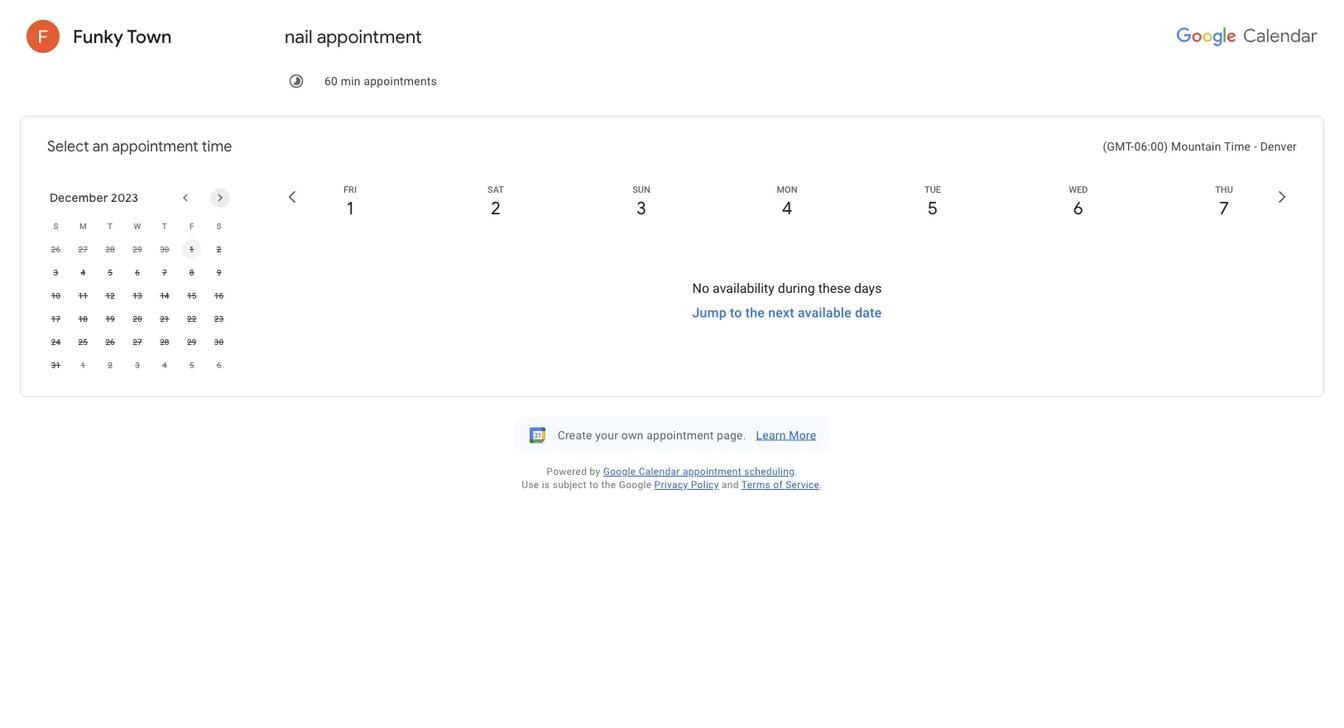 Task type: vqa. For each thing, say whether or not it's contained in the screenshot.


Task type: locate. For each thing, give the bounding box(es) containing it.
0 horizontal spatial 29
[[133, 244, 142, 254]]

sun
[[633, 184, 651, 195]]

t up november 30, no available times element
[[162, 221, 167, 231]]

1 for 1, no available times element
[[189, 244, 194, 254]]

nail
[[285, 25, 313, 48]]

the inside powered by google calendar appointment scheduling . use is subject to the google privacy policy and terms of service .
[[602, 479, 616, 491]]

1 horizontal spatial to
[[730, 305, 742, 321]]

29 cell
[[124, 238, 151, 261], [178, 330, 205, 354]]

1 horizontal spatial t
[[162, 221, 167, 231]]

0 vertical spatial 28 cell
[[97, 238, 124, 261]]

1 vertical spatial .
[[820, 479, 823, 491]]

0 vertical spatial google
[[603, 466, 636, 478]]

6 for 6 cell to the bottom
[[217, 360, 221, 370]]

11, no available times element
[[73, 286, 93, 306]]

appointment right an
[[112, 137, 198, 156]]

30 up 7, no available times element
[[160, 244, 169, 254]]

january 5, no available times element
[[182, 355, 202, 375]]

2 up 9 cell
[[217, 244, 221, 254]]

1 vertical spatial 30 cell
[[205, 330, 233, 354]]

2
[[491, 196, 501, 219], [217, 244, 221, 254], [108, 360, 113, 370]]

0 vertical spatial 26
[[51, 244, 61, 254]]

6
[[1074, 196, 1084, 219], [135, 267, 140, 277], [217, 360, 221, 370]]

next
[[769, 305, 795, 321]]

row group
[[42, 238, 233, 377]]

0 vertical spatial 4
[[782, 196, 793, 219]]

23
[[214, 314, 224, 324]]

28 cell
[[97, 238, 124, 261], [151, 330, 178, 354]]

3 for 3 cell to the right
[[135, 360, 140, 370]]

6 cell
[[124, 261, 151, 284], [205, 354, 233, 377]]

december 2023 grid
[[42, 214, 233, 377]]

nail appointment
[[285, 25, 422, 48]]

1 horizontal spatial 5
[[189, 360, 194, 370]]

2 vertical spatial 3
[[135, 360, 140, 370]]

1 vertical spatial 3
[[53, 267, 58, 277]]

28 down the 21
[[160, 337, 169, 347]]

1 horizontal spatial 2 cell
[[205, 238, 233, 261]]

1 vertical spatial 6 cell
[[205, 354, 233, 377]]

0 vertical spatial 7
[[1220, 196, 1229, 219]]

26 down 19
[[106, 337, 115, 347]]

0 horizontal spatial 3
[[53, 267, 58, 277]]

4 down 28, no available times element
[[162, 360, 167, 370]]

2 vertical spatial 1
[[81, 360, 85, 370]]

wed
[[1069, 184, 1088, 195]]

4
[[782, 196, 793, 219], [81, 267, 85, 277], [162, 360, 167, 370]]

5 inside tue 5
[[928, 196, 938, 219]]

1 vertical spatial 3 cell
[[124, 354, 151, 377]]

60 min appointments
[[325, 74, 437, 88]]

3 down sun
[[637, 196, 647, 219]]

28 cell down the 21, no available times element
[[151, 330, 178, 354]]

privacy policy link
[[655, 479, 719, 491]]

29 down "22"
[[187, 337, 197, 347]]

29 cell down w
[[124, 238, 151, 261]]

these
[[819, 280, 851, 296]]

26 up 3, no available times element
[[51, 244, 61, 254]]

0 vertical spatial 1 cell
[[178, 238, 205, 261]]

the left next
[[746, 305, 765, 321]]

1 horizontal spatial 29
[[187, 337, 197, 347]]

1 cell down '25, no available times' element
[[69, 354, 97, 377]]

1 horizontal spatial 5 cell
[[178, 354, 205, 377]]

27 cell down 20, no available times element
[[124, 330, 151, 354]]

0 horizontal spatial t
[[108, 221, 113, 231]]

0 horizontal spatial 1
[[81, 360, 85, 370]]

t up november 28, no available times element
[[108, 221, 113, 231]]

terms of service link
[[742, 479, 820, 491]]

time
[[202, 137, 232, 156]]

1 vertical spatial google
[[619, 479, 652, 491]]

0 horizontal spatial 26 cell
[[42, 238, 69, 261]]

4 inside mon 4
[[782, 196, 793, 219]]

0 horizontal spatial 2 cell
[[97, 354, 124, 377]]

06:00)
[[1135, 140, 1169, 153]]

5, no available times element
[[100, 262, 120, 282]]

1 horizontal spatial 6
[[217, 360, 221, 370]]

26 cell up 3, no available times element
[[42, 238, 69, 261]]

1 vertical spatial to
[[590, 479, 599, 491]]

22
[[187, 314, 197, 324]]

5 cell
[[97, 261, 124, 284], [178, 354, 205, 377]]

28, no available times element
[[155, 332, 175, 352]]

1 down '25, no available times' element
[[81, 360, 85, 370]]

row containing 31
[[42, 354, 233, 377]]

15, no available times element
[[182, 286, 202, 306]]

0 vertical spatial 3 cell
[[42, 261, 69, 284]]

5 down tue
[[928, 196, 938, 219]]

2 t from the left
[[162, 221, 167, 231]]

1 vertical spatial 29 cell
[[178, 330, 205, 354]]

4 down mon
[[782, 196, 793, 219]]

7 inside thu 7
[[1220, 196, 1229, 219]]

5 for leftmost '5' cell
[[108, 267, 113, 277]]

0 vertical spatial 6 cell
[[124, 261, 151, 284]]

29 up the 6, no available times element
[[133, 244, 142, 254]]

days
[[854, 280, 882, 296]]

0 vertical spatial 29
[[133, 244, 142, 254]]

26 cell down 19, no available times element
[[97, 330, 124, 354]]

0 vertical spatial 1
[[347, 196, 354, 219]]

1 horizontal spatial 3
[[135, 360, 140, 370]]

3 cell up 10, no available times element
[[42, 261, 69, 284]]

mon 4
[[777, 184, 798, 219]]

0 vertical spatial 27 cell
[[69, 238, 97, 261]]

30, no available times element
[[209, 332, 229, 352]]

26
[[51, 244, 61, 254], [106, 337, 115, 347]]

4 row from the top
[[42, 284, 233, 307]]

1 vertical spatial 5
[[108, 267, 113, 277]]

0 vertical spatial 3
[[637, 196, 647, 219]]

28
[[106, 244, 115, 254], [160, 337, 169, 347]]

2 down sat in the left of the page
[[491, 196, 501, 219]]

26 cell
[[42, 238, 69, 261], [97, 330, 124, 354]]

1 vertical spatial 27 cell
[[124, 330, 151, 354]]

4 cell up 11, no available times element on the left of the page
[[69, 261, 97, 284]]

1 horizontal spatial 1
[[189, 244, 194, 254]]

3 cell
[[42, 261, 69, 284], [124, 354, 151, 377]]

1 horizontal spatial s
[[217, 221, 222, 231]]

december
[[50, 190, 108, 205]]

3 cell down 27, no available times element
[[124, 354, 151, 377]]

1 horizontal spatial 26
[[106, 337, 115, 347]]

navigate_before button
[[176, 188, 195, 208]]

1 vertical spatial 26
[[106, 337, 115, 347]]

wed 6
[[1069, 184, 1088, 219]]

13, no available times element
[[127, 286, 147, 306]]

1 vertical spatial the
[[602, 479, 616, 491]]

7 up 14, no available times element
[[162, 267, 167, 277]]

tue
[[925, 184, 941, 195]]

2 vertical spatial 6
[[217, 360, 221, 370]]

5 cell down 29, no available times element
[[178, 354, 205, 377]]

7 row from the top
[[42, 354, 233, 377]]

13 cell
[[124, 284, 151, 307]]

to inside powered by google calendar appointment scheduling . use is subject to the google privacy policy and terms of service .
[[590, 479, 599, 491]]

2 inside the january 2, no available times element
[[108, 360, 113, 370]]

1 horizontal spatial 6 cell
[[205, 354, 233, 377]]

(gmt-06:00) mountain time - denver
[[1103, 140, 1297, 153]]

30
[[160, 244, 169, 254], [214, 337, 224, 347]]

0 vertical spatial 30
[[160, 244, 169, 254]]

11 cell
[[69, 284, 97, 307]]

policy
[[691, 479, 719, 491]]

1 for january 1, no available times "element"
[[81, 360, 85, 370]]

1 inside "element"
[[81, 360, 85, 370]]

27 for 27, no available times element
[[133, 337, 142, 347]]

1 down fri
[[347, 196, 354, 219]]

27
[[78, 244, 88, 254], [133, 337, 142, 347]]

google right the "by"
[[603, 466, 636, 478]]

12 cell
[[97, 284, 124, 307]]

1 vertical spatial 4 cell
[[151, 354, 178, 377]]

0 vertical spatial to
[[730, 305, 742, 321]]

1 horizontal spatial 2
[[217, 244, 221, 254]]

6 cell down '30, no available times' element
[[205, 354, 233, 377]]

30 cell down 23, no available times element at the left of the page
[[205, 330, 233, 354]]

2 cell down 26, no available times element
[[97, 354, 124, 377]]

s
[[53, 221, 58, 231], [217, 221, 222, 231]]

3 down november 26, no available times "element"
[[53, 267, 58, 277]]

appointment
[[317, 25, 422, 48], [112, 137, 198, 156], [647, 428, 714, 442], [683, 466, 742, 478]]

2 horizontal spatial 3
[[637, 196, 647, 219]]

1 vertical spatial 1
[[189, 244, 194, 254]]

0 vertical spatial 5
[[928, 196, 938, 219]]

navigate_next button
[[210, 188, 230, 208]]

24 cell
[[42, 330, 69, 354]]

26 for november 26, no available times "element"
[[51, 244, 61, 254]]

of
[[774, 479, 783, 491]]

0 horizontal spatial s
[[53, 221, 58, 231]]

27 cell
[[69, 238, 97, 261], [124, 330, 151, 354]]

0 horizontal spatial 5 cell
[[97, 261, 124, 284]]

28 for 28, no available times element
[[160, 337, 169, 347]]

1 horizontal spatial 28 cell
[[151, 330, 178, 354]]

by
[[590, 466, 601, 478]]

row containing 10
[[42, 284, 233, 307]]

3 inside 3, no available times element
[[53, 267, 58, 277]]

november 27, no available times element
[[73, 239, 93, 259]]

1 cell
[[178, 238, 205, 261], [69, 354, 97, 377]]

0 vertical spatial 2
[[491, 196, 501, 219]]

0 horizontal spatial 2
[[108, 360, 113, 370]]

1 vertical spatial 28 cell
[[151, 330, 178, 354]]

november 29, no available times element
[[127, 239, 147, 259]]

2 vertical spatial 5
[[189, 360, 194, 370]]

20, no available times element
[[127, 309, 147, 329]]

time
[[1225, 140, 1251, 153]]

to down the "by"
[[590, 479, 599, 491]]

17 cell
[[42, 307, 69, 330]]

s up november 26, no available times "element"
[[53, 221, 58, 231]]

26, no available times element
[[100, 332, 120, 352]]

1 horizontal spatial 7
[[1220, 196, 1229, 219]]

no availability during these days
[[693, 280, 882, 296]]

8
[[189, 267, 194, 277]]

7
[[1220, 196, 1229, 219], [162, 267, 167, 277]]

appointment up policy
[[683, 466, 742, 478]]

0 vertical spatial the
[[746, 305, 765, 321]]

0 horizontal spatial 28 cell
[[97, 238, 124, 261]]

1 horizontal spatial 27 cell
[[124, 330, 151, 354]]

2 s from the left
[[217, 221, 222, 231]]

23 cell
[[205, 307, 233, 330]]

5 down 29, no available times element
[[189, 360, 194, 370]]

29, no available times element
[[182, 332, 202, 352]]

0 horizontal spatial the
[[602, 479, 616, 491]]

3 inside sun 3
[[637, 196, 647, 219]]

1 horizontal spatial 28
[[160, 337, 169, 347]]

27 for november 27, no available times element on the top left
[[78, 244, 88, 254]]

0 vertical spatial 5 cell
[[97, 261, 124, 284]]

30 down 23
[[214, 337, 224, 347]]

6 down wed
[[1074, 196, 1084, 219]]

31 cell
[[42, 354, 69, 377]]

2 horizontal spatial 1
[[347, 196, 354, 219]]

google down "calendar"
[[619, 479, 652, 491]]

5 cell up 12, no available times element
[[97, 261, 124, 284]]

2 vertical spatial 4
[[162, 360, 167, 370]]

row
[[42, 214, 233, 238], [42, 238, 233, 261], [42, 261, 233, 284], [42, 284, 233, 307], [42, 307, 233, 330], [42, 330, 233, 354], [42, 354, 233, 377]]

0 vertical spatial 27
[[78, 244, 88, 254]]

3
[[637, 196, 647, 219], [53, 267, 58, 277], [135, 360, 140, 370]]

4 cell
[[69, 261, 97, 284], [151, 354, 178, 377]]

date
[[855, 305, 882, 321]]

19 cell
[[97, 307, 124, 330]]

3 down 27, no available times element
[[135, 360, 140, 370]]

28 up "5, no available times" element
[[106, 244, 115, 254]]

23, no available times element
[[209, 309, 229, 329]]

. up service
[[795, 466, 798, 478]]

1 horizontal spatial the
[[746, 305, 765, 321]]

1 cell down f
[[178, 238, 205, 261]]

1 horizontal spatial 30
[[214, 337, 224, 347]]

1 vertical spatial 7
[[162, 267, 167, 277]]

29 cell down 22, no available times element on the top of the page
[[178, 330, 205, 354]]

fri 1
[[344, 184, 357, 219]]

1 down f
[[189, 244, 194, 254]]

an
[[92, 137, 109, 156]]

0 vertical spatial 6
[[1074, 196, 1084, 219]]

16
[[214, 291, 224, 301]]

2 cell
[[205, 238, 233, 261], [97, 354, 124, 377]]

0 horizontal spatial 27
[[78, 244, 88, 254]]

4 cell down 28, no available times element
[[151, 354, 178, 377]]

27 up 4, no available times element
[[78, 244, 88, 254]]

0 horizontal spatial 7
[[162, 267, 167, 277]]

2 cell up "9, no available times" "element"
[[205, 238, 233, 261]]

2 inside 2, no available times element
[[217, 244, 221, 254]]

16 cell
[[205, 284, 233, 307]]

18
[[78, 314, 88, 324]]

29
[[133, 244, 142, 254], [187, 337, 197, 347]]

1 vertical spatial 6
[[135, 267, 140, 277]]

6 row from the top
[[42, 330, 233, 354]]

.
[[795, 466, 798, 478], [820, 479, 823, 491]]

25 cell
[[69, 330, 97, 354]]

2 horizontal spatial 4
[[782, 196, 793, 219]]

1 vertical spatial 27
[[133, 337, 142, 347]]

5 up 12, no available times element
[[108, 267, 113, 277]]

3 inside january 3, no available times element
[[135, 360, 140, 370]]

0 horizontal spatial to
[[590, 479, 599, 491]]

5 row from the top
[[42, 307, 233, 330]]

26 for 26, no available times element
[[106, 337, 115, 347]]

2 vertical spatial 2
[[108, 360, 113, 370]]

27 cell down the m in the left top of the page
[[69, 238, 97, 261]]

0 vertical spatial 28
[[106, 244, 115, 254]]

t
[[108, 221, 113, 231], [162, 221, 167, 231]]

0 horizontal spatial 28
[[106, 244, 115, 254]]

denver
[[1261, 140, 1297, 153]]

2 down 26, no available times element
[[108, 360, 113, 370]]

6 down '30, no available times' element
[[217, 360, 221, 370]]

availability
[[713, 280, 775, 296]]

google
[[603, 466, 636, 478], [619, 479, 652, 491]]

1 horizontal spatial 27
[[133, 337, 142, 347]]

1 horizontal spatial 4
[[162, 360, 167, 370]]

30 cell up 7, no available times element
[[151, 238, 178, 261]]

22 cell
[[178, 307, 205, 330]]

1 vertical spatial 5 cell
[[178, 354, 205, 377]]

calendar
[[639, 466, 680, 478]]

19
[[106, 314, 115, 324]]

1 vertical spatial 2
[[217, 244, 221, 254]]

january 4, no available times element
[[155, 355, 175, 375]]

the right 'subject'
[[602, 479, 616, 491]]

20 cell
[[124, 307, 151, 330]]

town
[[127, 25, 172, 48]]

3 row from the top
[[42, 261, 233, 284]]

to down availability
[[730, 305, 742, 321]]

s up 2, no available times element
[[217, 221, 222, 231]]

. right 'of'
[[820, 479, 823, 491]]

25, no available times element
[[73, 332, 93, 352]]

29 inside "element"
[[133, 244, 142, 254]]

19, no available times element
[[100, 309, 120, 329]]

30 cell
[[151, 238, 178, 261], [205, 330, 233, 354]]

4 down november 27, no available times element on the top left
[[81, 267, 85, 277]]

create your own appointment page.
[[558, 428, 746, 442]]

use
[[522, 479, 539, 491]]

6 cell up '13, no available times' element
[[124, 261, 151, 284]]

2 row from the top
[[42, 238, 233, 261]]

(gmt-
[[1103, 140, 1135, 153]]

0 horizontal spatial 30
[[160, 244, 169, 254]]

1 vertical spatial 30
[[214, 337, 224, 347]]

min
[[341, 74, 361, 88]]

28 cell up "5, no available times" element
[[97, 238, 124, 261]]

jump to the next available date
[[693, 305, 882, 321]]

learn more link
[[756, 427, 817, 444]]

10 cell
[[42, 284, 69, 307]]

available
[[798, 305, 852, 321]]

27 down 20
[[133, 337, 142, 347]]

1 vertical spatial 1 cell
[[69, 354, 97, 377]]

1, no available times element
[[182, 239, 202, 259]]

0 horizontal spatial 4
[[81, 267, 85, 277]]

6 for left 6 cell
[[135, 267, 140, 277]]

7 down thu
[[1220, 196, 1229, 219]]

2 horizontal spatial 5
[[928, 196, 938, 219]]

6 down november 29, no available times "element"
[[135, 267, 140, 277]]

google logo image
[[1174, 23, 1318, 50]]

26 inside "element"
[[51, 244, 61, 254]]

-
[[1254, 140, 1258, 153]]

sun 3
[[633, 184, 651, 219]]

1 row from the top
[[42, 214, 233, 238]]

to
[[730, 305, 742, 321], [590, 479, 599, 491]]



Task type: describe. For each thing, give the bounding box(es) containing it.
2 for 2 cell to the bottom
[[108, 360, 113, 370]]

during
[[778, 280, 815, 296]]

subject
[[553, 479, 587, 491]]

31
[[51, 360, 61, 370]]

15
[[187, 291, 197, 301]]

18, no available times element
[[73, 309, 93, 329]]

row containing 17
[[42, 307, 233, 330]]

30 for '30, no available times' element
[[214, 337, 224, 347]]

google calendar appointment scheduling link
[[603, 466, 795, 478]]

and
[[722, 479, 739, 491]]

tue 5
[[925, 184, 941, 219]]

funky
[[73, 25, 123, 48]]

4 for leftmost 4 cell
[[81, 267, 85, 277]]

4 for the rightmost 4 cell
[[162, 360, 167, 370]]

january 6, no available times element
[[209, 355, 229, 375]]

24, no available times element
[[46, 332, 66, 352]]

mountain
[[1172, 140, 1222, 153]]

1 horizontal spatial 1 cell
[[178, 238, 205, 261]]

1 horizontal spatial 29 cell
[[178, 330, 205, 354]]

10
[[51, 291, 61, 301]]

12, no available times element
[[100, 286, 120, 306]]

page.
[[717, 428, 746, 442]]

thu
[[1216, 184, 1234, 195]]

funky town
[[73, 25, 172, 48]]

0 horizontal spatial 4 cell
[[69, 261, 97, 284]]

december 2023
[[50, 190, 138, 205]]

1 t from the left
[[108, 221, 113, 231]]

31, no available times element
[[46, 355, 66, 375]]

row group containing 26
[[42, 238, 233, 377]]

6, no available times element
[[127, 262, 147, 282]]

5 for '5' cell to the bottom
[[189, 360, 194, 370]]

13
[[133, 291, 142, 301]]

2 for topmost 2 cell
[[217, 244, 221, 254]]

terms
[[742, 479, 771, 491]]

learn
[[756, 428, 786, 442]]

powered by google calendar appointment scheduling . use is subject to the google privacy policy and terms of service .
[[522, 466, 823, 491]]

7, no available times element
[[155, 262, 175, 282]]

22, no available times element
[[182, 309, 202, 329]]

0 vertical spatial 30 cell
[[151, 238, 178, 261]]

9
[[217, 267, 221, 277]]

1 horizontal spatial 4 cell
[[151, 354, 178, 377]]

november 26, no available times element
[[46, 239, 66, 259]]

8, no available times element
[[182, 262, 202, 282]]

learn more
[[756, 428, 817, 442]]

powered
[[547, 466, 587, 478]]

no
[[693, 280, 710, 296]]

w
[[134, 221, 141, 231]]

3, no available times element
[[46, 262, 66, 282]]

14 cell
[[151, 284, 178, 307]]

1 horizontal spatial 3 cell
[[124, 354, 151, 377]]

25
[[78, 337, 88, 347]]

1 horizontal spatial 30 cell
[[205, 330, 233, 354]]

10, no available times element
[[46, 286, 66, 306]]

28 for november 28, no available times element
[[106, 244, 115, 254]]

21
[[160, 314, 169, 324]]

12
[[106, 291, 115, 301]]

january 3, no available times element
[[127, 355, 147, 375]]

2, no available times element
[[209, 239, 229, 259]]

6 inside wed 6
[[1074, 196, 1084, 219]]

your
[[596, 428, 619, 442]]

f
[[190, 221, 194, 231]]

0 horizontal spatial 29 cell
[[124, 238, 151, 261]]

appointment up 60 min appointments
[[317, 25, 422, 48]]

january 2, no available times element
[[100, 355, 120, 375]]

row containing 26
[[42, 238, 233, 261]]

4, no available times element
[[73, 262, 93, 282]]

google calendar logo image
[[528, 426, 548, 445]]

m
[[79, 221, 87, 231]]

row containing s
[[42, 214, 233, 238]]

0 horizontal spatial 6 cell
[[124, 261, 151, 284]]

is
[[542, 479, 550, 491]]

mon
[[777, 184, 798, 195]]

18 cell
[[69, 307, 97, 330]]

select an appointment time
[[47, 137, 232, 156]]

1 vertical spatial 2 cell
[[97, 354, 124, 377]]

thu 7
[[1216, 184, 1234, 219]]

appointment up google calendar appointment scheduling link
[[647, 428, 714, 442]]

2023
[[111, 190, 138, 205]]

20
[[133, 314, 142, 324]]

1 horizontal spatial .
[[820, 479, 823, 491]]

service
[[786, 479, 820, 491]]

29 for november 29, no available times "element"
[[133, 244, 142, 254]]

17, no available times element
[[46, 309, 66, 329]]

appointment inside powered by google calendar appointment scheduling . use is subject to the google privacy policy and terms of service .
[[683, 466, 742, 478]]

16, no available times element
[[209, 286, 229, 306]]

15 cell
[[178, 284, 205, 307]]

0 vertical spatial 2 cell
[[205, 238, 233, 261]]

select
[[47, 137, 89, 156]]

january 1, no available times element
[[73, 355, 93, 375]]

november 30, no available times element
[[155, 239, 175, 259]]

24
[[51, 337, 61, 347]]

1 horizontal spatial 26 cell
[[97, 330, 124, 354]]

jump
[[693, 305, 727, 321]]

2 inside sat 2
[[491, 196, 501, 219]]

to inside button
[[730, 305, 742, 321]]

21, no available times element
[[155, 309, 175, 329]]

scheduling
[[744, 466, 795, 478]]

14, no available times element
[[155, 286, 175, 306]]

11
[[78, 291, 88, 301]]

row containing 24
[[42, 330, 233, 354]]

appointments
[[364, 74, 437, 88]]

navigate_before
[[178, 190, 193, 205]]

fri
[[344, 184, 357, 195]]

sat
[[488, 184, 504, 195]]

row containing 3
[[42, 261, 233, 284]]

privacy
[[655, 479, 688, 491]]

60
[[325, 74, 338, 88]]

9 cell
[[205, 261, 233, 284]]

9, no available times element
[[209, 262, 229, 282]]

0 horizontal spatial .
[[795, 466, 798, 478]]

more
[[789, 428, 817, 442]]

7 cell
[[151, 261, 178, 284]]

30 for november 30, no available times element
[[160, 244, 169, 254]]

0 horizontal spatial 27 cell
[[69, 238, 97, 261]]

27, no available times element
[[127, 332, 147, 352]]

7 inside cell
[[162, 267, 167, 277]]

17
[[51, 314, 61, 324]]

8 cell
[[178, 261, 205, 284]]

create
[[558, 428, 593, 442]]

3 for 3 cell to the top
[[53, 267, 58, 277]]

0 vertical spatial 26 cell
[[42, 238, 69, 261]]

14
[[160, 291, 169, 301]]

1 inside fri 1
[[347, 196, 354, 219]]

the inside 'jump to the next available date' button
[[746, 305, 765, 321]]

29 for 29, no available times element
[[187, 337, 197, 347]]

jump to the next available date button
[[686, 298, 889, 328]]

navigate_next
[[213, 190, 228, 205]]

1 s from the left
[[53, 221, 58, 231]]

own
[[622, 428, 644, 442]]

november 28, no available times element
[[100, 239, 120, 259]]

sat 2
[[488, 184, 504, 219]]

21 cell
[[151, 307, 178, 330]]



